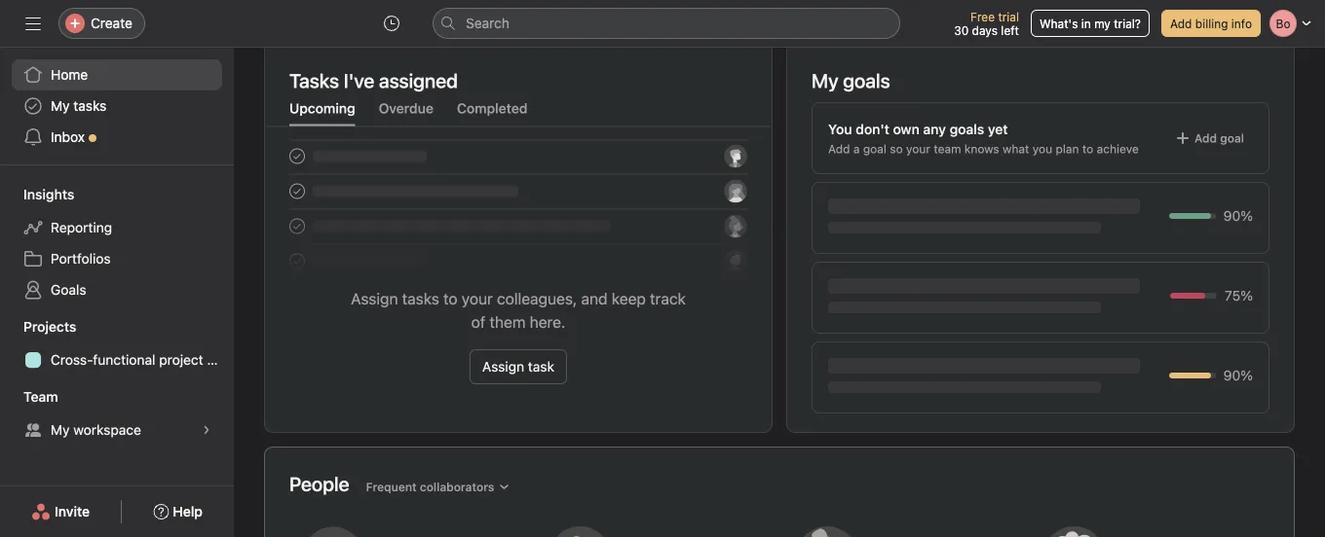 Task type: vqa. For each thing, say whether or not it's contained in the screenshot.
tasks inside the Assign tasks to your colleagues, and keep track of them here.
yes



Task type: describe. For each thing, give the bounding box(es) containing it.
goals
[[950, 121, 985, 137]]

people
[[289, 473, 349, 496]]

completed
[[457, 100, 528, 116]]

team
[[934, 142, 962, 156]]

my tasks
[[51, 98, 107, 114]]

team button
[[0, 388, 58, 407]]

home
[[51, 67, 88, 83]]

home link
[[12, 59, 222, 91]]

in
[[1082, 17, 1091, 30]]

your inside "assign tasks to your colleagues, and keep track of them here."
[[462, 290, 493, 308]]

goal inside you don't own any goals yet add a goal so your team knows what you plan to achieve
[[863, 142, 887, 156]]

search list box
[[433, 8, 901, 39]]

and
[[581, 290, 608, 308]]

my workspace link
[[12, 415, 222, 446]]

add goal button
[[1167, 125, 1253, 152]]

task
[[528, 359, 555, 375]]

add for add goal
[[1195, 132, 1217, 145]]

cross-functional project plan link
[[12, 345, 234, 376]]

my tasks link
[[12, 91, 222, 122]]

inbox link
[[12, 122, 222, 153]]

what's in my trial? button
[[1031, 10, 1150, 37]]

projects element
[[0, 310, 234, 380]]

insights
[[23, 187, 74, 203]]

trial
[[998, 10, 1019, 23]]

tasks for assign
[[402, 290, 439, 308]]

frequent
[[366, 481, 417, 495]]

insights element
[[0, 177, 234, 310]]

overdue
[[379, 100, 434, 116]]

of
[[471, 313, 486, 332]]

tasks i've assigned
[[289, 69, 458, 92]]

invite button
[[19, 495, 103, 530]]

to inside you don't own any goals yet add a goal so your team knows what you plan to achieve
[[1083, 142, 1094, 156]]

my
[[1095, 17, 1111, 30]]

overdue button
[[379, 100, 434, 126]]

75%
[[1225, 288, 1253, 304]]

team
[[23, 389, 58, 405]]

my for my workspace
[[51, 423, 70, 439]]

projects
[[23, 319, 76, 335]]

what's
[[1040, 17, 1078, 30]]

help
[[173, 504, 203, 520]]

goals link
[[12, 275, 222, 306]]

i've assigned
[[344, 69, 458, 92]]

help button
[[141, 495, 215, 530]]

upcoming
[[289, 100, 355, 116]]

don't
[[856, 121, 890, 137]]

assign task button
[[470, 350, 567, 385]]

you
[[1033, 142, 1053, 156]]

add billing info button
[[1162, 10, 1261, 37]]

projects button
[[0, 318, 76, 337]]

them
[[490, 313, 526, 332]]

invite
[[55, 504, 90, 520]]

reporting
[[51, 220, 112, 236]]

search
[[466, 15, 510, 31]]

info
[[1232, 17, 1252, 30]]

free trial 30 days left
[[954, 10, 1019, 37]]

free
[[971, 10, 995, 23]]

own
[[893, 121, 920, 137]]

search button
[[433, 8, 901, 39]]

hide sidebar image
[[25, 16, 41, 31]]

tasks
[[289, 69, 339, 92]]

achieve
[[1097, 142, 1139, 156]]



Task type: locate. For each thing, give the bounding box(es) containing it.
0 vertical spatial my
[[51, 98, 70, 114]]

0 horizontal spatial tasks
[[73, 98, 107, 114]]

1 vertical spatial assign
[[482, 359, 524, 375]]

1 my from the top
[[51, 98, 70, 114]]

keep
[[612, 290, 646, 308]]

0 vertical spatial tasks
[[73, 98, 107, 114]]

my workspace
[[51, 423, 141, 439]]

my inside "link"
[[51, 98, 70, 114]]

project
[[159, 352, 203, 368]]

90%
[[1224, 208, 1253, 224], [1224, 368, 1253, 384]]

0 horizontal spatial your
[[462, 290, 493, 308]]

assign inside button
[[482, 359, 524, 375]]

assign task
[[482, 359, 555, 375]]

90% down 75% at the right of the page
[[1224, 368, 1253, 384]]

create button
[[58, 8, 145, 39]]

portfolios
[[51, 251, 111, 267]]

assign for assign task
[[482, 359, 524, 375]]

add left a
[[828, 142, 850, 156]]

goals
[[51, 282, 86, 298]]

teams element
[[0, 380, 234, 450]]

goal inside button
[[1221, 132, 1245, 145]]

you
[[828, 121, 852, 137]]

30
[[954, 23, 969, 37]]

add left billing
[[1170, 17, 1192, 30]]

to inside "assign tasks to your colleagues, and keep track of them here."
[[444, 290, 458, 308]]

90% up 75% at the right of the page
[[1224, 208, 1253, 224]]

0 horizontal spatial to
[[444, 290, 458, 308]]

a
[[854, 142, 860, 156]]

trial?
[[1114, 17, 1141, 30]]

tasks
[[73, 98, 107, 114], [402, 290, 439, 308]]

0 vertical spatial plan
[[1056, 142, 1079, 156]]

track
[[650, 290, 686, 308]]

yet
[[988, 121, 1008, 137]]

cross-
[[51, 352, 93, 368]]

days
[[972, 23, 998, 37]]

assign
[[351, 290, 398, 308], [482, 359, 524, 375]]

add right the achieve
[[1195, 132, 1217, 145]]

tasks inside "link"
[[73, 98, 107, 114]]

plan inside 'link'
[[207, 352, 234, 368]]

1 horizontal spatial assign
[[482, 359, 524, 375]]

your
[[906, 142, 931, 156], [462, 290, 493, 308]]

1 vertical spatial my
[[51, 423, 70, 439]]

add inside you don't own any goals yet add a goal so your team knows what you plan to achieve
[[828, 142, 850, 156]]

2 90% from the top
[[1224, 368, 1253, 384]]

my
[[51, 98, 70, 114], [51, 423, 70, 439]]

add billing info
[[1170, 17, 1252, 30]]

your up "of"
[[462, 290, 493, 308]]

your inside you don't own any goals yet add a goal so your team knows what you plan to achieve
[[906, 142, 931, 156]]

you don't own any goals yet add a goal so your team knows what you plan to achieve
[[828, 121, 1139, 156]]

upcoming button
[[289, 100, 355, 126]]

workspace
[[73, 423, 141, 439]]

1 horizontal spatial to
[[1083, 142, 1094, 156]]

completed button
[[457, 100, 528, 126]]

1 vertical spatial 90%
[[1224, 368, 1253, 384]]

history image
[[384, 16, 400, 31]]

create
[[91, 15, 133, 31]]

1 vertical spatial tasks
[[402, 290, 439, 308]]

add for add billing info
[[1170, 17, 1192, 30]]

1 horizontal spatial add
[[1170, 17, 1192, 30]]

my down team
[[51, 423, 70, 439]]

1 horizontal spatial goal
[[1221, 132, 1245, 145]]

0 horizontal spatial goal
[[863, 142, 887, 156]]

0 vertical spatial to
[[1083, 142, 1094, 156]]

to left the achieve
[[1083, 142, 1094, 156]]

1 vertical spatial plan
[[207, 352, 234, 368]]

what's in my trial?
[[1040, 17, 1141, 30]]

0 horizontal spatial assign
[[351, 290, 398, 308]]

0 horizontal spatial add
[[828, 142, 850, 156]]

2 my from the top
[[51, 423, 70, 439]]

1 horizontal spatial tasks
[[402, 290, 439, 308]]

1 vertical spatial your
[[462, 290, 493, 308]]

global element
[[0, 48, 234, 165]]

assign inside "assign tasks to your colleagues, and keep track of them here."
[[351, 290, 398, 308]]

plan inside you don't own any goals yet add a goal so your team knows what you plan to achieve
[[1056, 142, 1079, 156]]

tasks inside "assign tasks to your colleagues, and keep track of them here."
[[402, 290, 439, 308]]

1 90% from the top
[[1224, 208, 1253, 224]]

1 horizontal spatial your
[[906, 142, 931, 156]]

tasks for my
[[73, 98, 107, 114]]

collaborators
[[420, 481, 494, 495]]

frequent collaborators
[[366, 481, 494, 495]]

assign tasks to your colleagues, and keep track of them here.
[[351, 290, 686, 332]]

0 vertical spatial 90%
[[1224, 208, 1253, 224]]

frequent collaborators button
[[357, 474, 519, 501]]

knows
[[965, 142, 1000, 156]]

see details, my workspace image
[[201, 425, 212, 437]]

to
[[1083, 142, 1094, 156], [444, 290, 458, 308]]

insights button
[[0, 185, 74, 205]]

plan right the you
[[1056, 142, 1079, 156]]

so
[[890, 142, 903, 156]]

add goal
[[1195, 132, 1245, 145]]

reporting link
[[12, 212, 222, 244]]

my goals
[[812, 69, 891, 92]]

portfolios link
[[12, 244, 222, 275]]

add
[[1170, 17, 1192, 30], [1195, 132, 1217, 145], [828, 142, 850, 156]]

left
[[1001, 23, 1019, 37]]

plan
[[1056, 142, 1079, 156], [207, 352, 234, 368]]

my up 'inbox'
[[51, 98, 70, 114]]

2 horizontal spatial add
[[1195, 132, 1217, 145]]

plan right project
[[207, 352, 234, 368]]

0 horizontal spatial plan
[[207, 352, 234, 368]]

your right so
[[906, 142, 931, 156]]

what
[[1003, 142, 1030, 156]]

my inside teams element
[[51, 423, 70, 439]]

0 vertical spatial your
[[906, 142, 931, 156]]

any
[[923, 121, 946, 137]]

goal
[[1221, 132, 1245, 145], [863, 142, 887, 156]]

assign for assign tasks to your colleagues, and keep track of them here.
[[351, 290, 398, 308]]

to left colleagues, at the left of the page
[[444, 290, 458, 308]]

1 vertical spatial to
[[444, 290, 458, 308]]

colleagues,
[[497, 290, 577, 308]]

billing
[[1196, 17, 1229, 30]]

functional
[[93, 352, 155, 368]]

my for my tasks
[[51, 98, 70, 114]]

here.
[[530, 313, 566, 332]]

cross-functional project plan
[[51, 352, 234, 368]]

inbox
[[51, 129, 85, 145]]

0 vertical spatial assign
[[351, 290, 398, 308]]

1 horizontal spatial plan
[[1056, 142, 1079, 156]]



